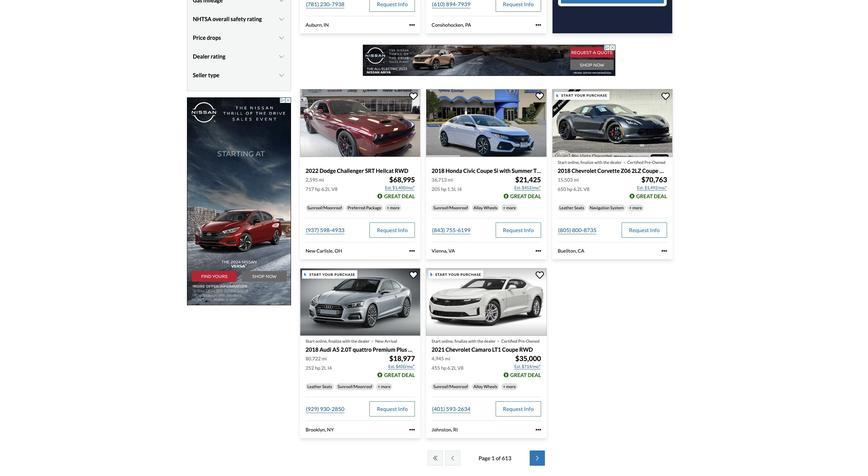 Task type: locate. For each thing, give the bounding box(es) containing it.
0 vertical spatial advertisement region
[[363, 45, 616, 76]]

0 horizontal spatial certified
[[501, 339, 518, 344]]

est. inside $68,995 est. $1,400/mo.*
[[385, 185, 392, 190]]

new up premium
[[375, 339, 384, 344]]

+ more
[[387, 205, 400, 211], [503, 205, 516, 211], [629, 205, 642, 211], [378, 384, 391, 390], [503, 384, 516, 390]]

1 horizontal spatial leather seats
[[560, 205, 584, 211]]

seats down 2l
[[322, 384, 332, 390]]

2018 up 80,722
[[306, 347, 319, 353]]

new
[[306, 248, 316, 254], [375, 339, 384, 344]]

sunroof/moonroof up (937) 598-4933
[[307, 205, 342, 211]]

1 horizontal spatial new
[[375, 339, 384, 344]]

ellipsis h image for $35,000
[[536, 427, 541, 433]]

1 horizontal spatial online,
[[442, 339, 454, 344]]

2 alloy from the top
[[474, 384, 483, 390]]

leather seats
[[560, 205, 584, 211], [307, 384, 332, 390]]

more for $21,425
[[506, 205, 516, 211]]

(929)
[[306, 406, 319, 413]]

0 horizontal spatial owned
[[526, 339, 540, 344]]

your down carlisle,
[[322, 273, 333, 277]]

1 horizontal spatial your
[[448, 273, 460, 277]]

certified up 2lz at the top of page
[[627, 160, 644, 165]]

(937) 598-4933
[[306, 227, 345, 233]]

request info button for $70,763
[[622, 223, 667, 238]]

+ for $21,425
[[503, 205, 506, 211]]

in
[[324, 22, 329, 28]]

online, inside start online, finalize with the dealer · new arrival 2018 audi a5 2.0t quattro premium plus coupe awd
[[316, 339, 328, 344]]

preferred package
[[348, 205, 381, 211]]

+ more right package
[[387, 205, 400, 211]]

2022 dodge challenger srt hellcat rwd
[[306, 167, 408, 174]]

hp
[[315, 186, 320, 192], [441, 186, 447, 192], [567, 186, 573, 192], [315, 365, 320, 371], [441, 365, 447, 371]]

0 vertical spatial pre-
[[644, 160, 652, 165]]

est. for $18,977
[[388, 364, 395, 370]]

mouse pointer image
[[557, 94, 559, 97]]

v8 inside 15,503 mi 650 hp 6.2l v8
[[584, 186, 590, 192]]

finalize up 15,503 mi 650 hp 6.2l v8
[[581, 160, 594, 165]]

dodge
[[320, 167, 336, 174]]

dealer inside start online, finalize with the dealer · certified pre-owned 2021 chevrolet camaro lt1 coupe rwd
[[484, 339, 496, 344]]

0 vertical spatial rating
[[247, 16, 262, 22]]

6.2l for $35,000
[[447, 365, 457, 371]]

si
[[494, 167, 498, 174]]

dealer up lt1
[[484, 339, 496, 344]]

leather seats for $18,977
[[307, 384, 332, 390]]

great down est. $1,492/mo.* 'button'
[[636, 193, 653, 199]]

2 horizontal spatial your
[[575, 93, 586, 98]]

$21,425 est. $452/mo.*
[[514, 176, 541, 190]]

quattro
[[353, 347, 372, 353]]

hp inside 4,945 mi 455 hp 6.2l v8
[[441, 365, 447, 371]]

safety
[[231, 16, 246, 22]]

request info for $18,977
[[377, 406, 408, 413]]

1 alloy from the top
[[474, 205, 483, 211]]

hp inside '80,722 mi 252 hp 2l i4'
[[315, 365, 320, 371]]

octane red pearlcoat 2022 dodge challenger srt hellcat rwd coupe rear-wheel drive 8-speed automatic image
[[300, 89, 421, 157]]

2 wheels from the top
[[484, 384, 498, 390]]

0 horizontal spatial leather seats
[[307, 384, 332, 390]]

dealer inside start online, finalize with the dealer · certified pre-owned 2018 chevrolet corvette z06 2lz coupe rwd
[[610, 160, 622, 165]]

hp left 2l
[[315, 365, 320, 371]]

2 horizontal spatial finalize
[[581, 160, 594, 165]]

start your purchase right mouse pointer icon
[[562, 93, 607, 98]]

rating right dealer
[[211, 53, 226, 60]]

great for $18,977
[[384, 372, 401, 379]]

hp for $21,425
[[441, 186, 447, 192]]

v8 for $70,763
[[584, 186, 590, 192]]

6.2l
[[321, 186, 331, 192], [574, 186, 583, 192], [447, 365, 457, 371]]

wheels for $21,425
[[484, 205, 498, 211]]

your right mouse pointer icon
[[575, 93, 586, 98]]

2 horizontal spatial ellipsis h image
[[662, 248, 667, 254]]

1 horizontal spatial seats
[[574, 205, 584, 211]]

v8 right 650
[[584, 186, 590, 192]]

· left arrival
[[371, 334, 374, 347]]

1 alloy wheels from the top
[[474, 205, 498, 211]]

v8 down dodge
[[331, 186, 338, 192]]

hp for $18,977
[[315, 365, 320, 371]]

hp inside 2,595 mi 717 hp 6.2l v8
[[315, 186, 320, 192]]

1 vertical spatial seats
[[322, 384, 332, 390]]

0 horizontal spatial advertisement region
[[187, 98, 291, 306]]

0 vertical spatial alloy wheels
[[474, 205, 498, 211]]

request info button for $35,000
[[496, 402, 541, 417]]

leather down 252
[[307, 384, 321, 390]]

finalize inside start online, finalize with the dealer · certified pre-owned 2021 chevrolet camaro lt1 coupe rwd
[[455, 339, 468, 344]]

0 horizontal spatial the
[[351, 339, 357, 344]]

with up corvette
[[594, 160, 603, 165]]

deal for $35,000
[[528, 372, 541, 379]]

deal down $400/mo.*
[[402, 372, 415, 379]]

rwd up the $35,000
[[519, 347, 533, 353]]

2 horizontal spatial v8
[[584, 186, 590, 192]]

0 vertical spatial chevron down image
[[278, 0, 285, 3]]

+ more down "est. $452/mo.*" button
[[503, 205, 516, 211]]

v8 inside 2,595 mi 717 hp 6.2l v8
[[331, 186, 338, 192]]

0 vertical spatial owned
[[652, 160, 666, 165]]

request info for $21,425
[[503, 227, 534, 233]]

1 vertical spatial wheels
[[484, 384, 498, 390]]

2 mouse pointer image from the left
[[430, 273, 433, 277]]

request for $35,000
[[503, 406, 523, 413]]

mi for $18,977
[[322, 356, 327, 362]]

(937)
[[306, 227, 319, 233]]

1 horizontal spatial chevrolet
[[572, 167, 597, 174]]

· right camaro in the right bottom of the page
[[497, 334, 500, 347]]

start your purchase for $18,977
[[309, 273, 355, 277]]

great down est. $1,400/mo.* button
[[384, 193, 401, 199]]

1 horizontal spatial purchase
[[461, 273, 481, 277]]

hp inside 15,503 mi 650 hp 6.2l v8
[[567, 186, 573, 192]]

deal down $1,400/mo.*
[[402, 193, 415, 199]]

chevrolet up 4,945 mi 455 hp 6.2l v8
[[446, 347, 470, 353]]

more down est. $714/mo.* button
[[506, 384, 516, 390]]

(610)
[[432, 1, 445, 7]]

1 vertical spatial chevron down image
[[278, 16, 285, 22]]

0 vertical spatial seats
[[574, 205, 584, 211]]

mi right 15,503
[[574, 177, 579, 183]]

est. inside $18,977 est. $400/mo.*
[[388, 364, 395, 370]]

2 horizontal spatial dealer
[[610, 160, 622, 165]]

with for $18,977
[[342, 339, 350, 344]]

(937) 598-4933 button
[[306, 223, 345, 238]]

252
[[306, 365, 314, 371]]

0 horizontal spatial online,
[[316, 339, 328, 344]]

with for $35,000
[[468, 339, 477, 344]]

1 vertical spatial i4
[[328, 365, 332, 371]]

start your purchase down oh
[[309, 273, 355, 277]]

great deal for $18,977
[[384, 372, 415, 379]]

the for $70,763
[[603, 160, 609, 165]]

the inside start online, finalize with the dealer · certified pre-owned 2021 chevrolet camaro lt1 coupe rwd
[[477, 339, 483, 344]]

1 horizontal spatial 6.2l
[[447, 365, 457, 371]]

0 vertical spatial leather
[[560, 205, 574, 211]]

est. down $18,977
[[388, 364, 395, 370]]

ellipsis h image
[[410, 22, 415, 28], [662, 248, 667, 254], [536, 427, 541, 433]]

593-
[[446, 406, 458, 413]]

1 vertical spatial owned
[[526, 339, 540, 344]]

leather
[[560, 205, 574, 211], [307, 384, 321, 390]]

deal for $70,763
[[654, 193, 667, 199]]

white 2021 chevrolet camaro lt1 coupe rwd coupe rear-wheel drive automatic image
[[426, 268, 547, 336]]

sunroof/moonroof
[[307, 205, 342, 211], [433, 205, 468, 211], [338, 384, 372, 390], [433, 384, 468, 390]]

v8 for $35,000
[[458, 365, 464, 371]]

chevron down image
[[278, 0, 285, 3], [278, 16, 285, 22]]

mouse pointer image
[[304, 273, 307, 277], [430, 273, 433, 277]]

mi inside 15,503 mi 650 hp 6.2l v8
[[574, 177, 579, 183]]

civic
[[463, 167, 476, 174]]

deal down $1,492/mo.*
[[654, 193, 667, 199]]

deal for $18,977
[[402, 372, 415, 379]]

est. left $1,492/mo.*
[[637, 185, 644, 190]]

1 horizontal spatial the
[[477, 339, 483, 344]]

0 horizontal spatial seats
[[322, 384, 332, 390]]

1 chevron down image from the top
[[278, 35, 285, 41]]

mi inside '80,722 mi 252 hp 2l i4'
[[322, 356, 327, 362]]

· for $35,000
[[497, 334, 500, 347]]

great deal down est. $400/mo.* button at the left bottom of the page
[[384, 372, 415, 379]]

0 vertical spatial new
[[306, 248, 316, 254]]

chevron down image inside "price drops" dropdown button
[[278, 35, 285, 41]]

dealer rating button
[[193, 48, 285, 65]]

1 mouse pointer image from the left
[[304, 273, 307, 277]]

1 vertical spatial rating
[[211, 53, 226, 60]]

1 horizontal spatial finalize
[[455, 339, 468, 344]]

chevron left image
[[449, 456, 456, 461]]

dealer inside start online, finalize with the dealer · new arrival 2018 audi a5 2.0t quattro premium plus coupe awd
[[358, 339, 370, 344]]

chevrolet
[[572, 167, 597, 174], [446, 347, 470, 353]]

coupe inside start online, finalize with the dealer · certified pre-owned 2018 chevrolet corvette z06 2lz coupe rwd
[[642, 167, 659, 174]]

the
[[603, 160, 609, 165], [351, 339, 357, 344], [477, 339, 483, 344]]

hp right 717
[[315, 186, 320, 192]]

6.2l inside 2,595 mi 717 hp 6.2l v8
[[321, 186, 331, 192]]

800-
[[572, 227, 584, 233]]

dealer up quattro
[[358, 339, 370, 344]]

2022
[[306, 167, 319, 174]]

hp inside 36,713 mi 205 hp 1.5l i4
[[441, 186, 447, 192]]

chevron down image left auburn, at the left top
[[278, 16, 285, 22]]

v8 inside 4,945 mi 455 hp 6.2l v8
[[458, 365, 464, 371]]

0 horizontal spatial rating
[[211, 53, 226, 60]]

$68,995
[[389, 176, 415, 184]]

certified for $35,000
[[501, 339, 518, 344]]

0 horizontal spatial rwd
[[395, 167, 408, 174]]

0 horizontal spatial ·
[[371, 334, 374, 347]]

1 vertical spatial pre-
[[518, 339, 526, 344]]

dealer
[[610, 160, 622, 165], [358, 339, 370, 344], [484, 339, 496, 344]]

0 horizontal spatial leather
[[307, 384, 321, 390]]

chevrolet for $70,763
[[572, 167, 597, 174]]

1 horizontal spatial ellipsis h image
[[536, 427, 541, 433]]

certified
[[627, 160, 644, 165], [501, 339, 518, 344]]

est. inside $35,000 est. $714/mo.*
[[514, 364, 521, 370]]

great down est. $714/mo.* button
[[510, 372, 527, 379]]

1 horizontal spatial v8
[[458, 365, 464, 371]]

dealer rating
[[193, 53, 226, 60]]

i4 inside '80,722 mi 252 hp 2l i4'
[[328, 365, 332, 371]]

with inside start online, finalize with the dealer · certified pre-owned 2021 chevrolet camaro lt1 coupe rwd
[[468, 339, 477, 344]]

1 vertical spatial ellipsis h image
[[662, 248, 667, 254]]

pre- up $70,763
[[644, 160, 652, 165]]

great down "est. $452/mo.*" button
[[510, 193, 527, 199]]

rwd up $68,995 at the left top
[[395, 167, 408, 174]]

more
[[390, 205, 400, 211], [506, 205, 516, 211], [633, 205, 642, 211], [381, 384, 391, 390], [506, 384, 516, 390]]

chevrolet inside start online, finalize with the dealer · certified pre-owned 2018 chevrolet corvette z06 2lz coupe rwd
[[572, 167, 597, 174]]

the inside start online, finalize with the dealer · certified pre-owned 2018 chevrolet corvette z06 2lz coupe rwd
[[603, 160, 609, 165]]

your
[[575, 93, 586, 98], [322, 273, 333, 277], [448, 273, 460, 277]]

vienna,
[[432, 248, 448, 254]]

0 vertical spatial wheels
[[484, 205, 498, 211]]

+ more for $68,995
[[387, 205, 400, 211]]

1 vertical spatial certified
[[501, 339, 518, 344]]

alloy wheels for $35,000
[[474, 384, 498, 390]]

+ more right system
[[629, 205, 642, 211]]

1 horizontal spatial mouse pointer image
[[430, 273, 433, 277]]

1 horizontal spatial ·
[[497, 334, 500, 347]]

purchase
[[587, 93, 607, 98], [334, 273, 355, 277], [461, 273, 481, 277]]

2 horizontal spatial 6.2l
[[574, 186, 583, 192]]

owned up $70,763
[[652, 160, 666, 165]]

online, up 15,503
[[568, 160, 580, 165]]

start down new carlisle, oh at the left of the page
[[309, 273, 321, 277]]

0 horizontal spatial mouse pointer image
[[304, 273, 307, 277]]

2 horizontal spatial ·
[[623, 155, 626, 168]]

nhtsa overall safety rating
[[193, 16, 262, 22]]

start up 80,722
[[306, 339, 315, 344]]

chevrolet up 15,503 mi 650 hp 6.2l v8
[[572, 167, 597, 174]]

mi right 2,595
[[319, 177, 324, 183]]

· inside start online, finalize with the dealer · certified pre-owned 2021 chevrolet camaro lt1 coupe rwd
[[497, 334, 500, 347]]

the up corvette
[[603, 160, 609, 165]]

2634
[[458, 406, 471, 413]]

0 horizontal spatial chevrolet
[[446, 347, 470, 353]]

· inside start online, finalize with the dealer · new arrival 2018 audi a5 2.0t quattro premium plus coupe awd
[[371, 334, 374, 347]]

seats left the navigation
[[574, 205, 584, 211]]

online, inside start online, finalize with the dealer · certified pre-owned 2018 chevrolet corvette z06 2lz coupe rwd
[[568, 160, 580, 165]]

0 horizontal spatial your
[[322, 273, 333, 277]]

owned up the $35,000
[[526, 339, 540, 344]]

chevron down image for rating
[[278, 54, 285, 59]]

2 vertical spatial ellipsis h image
[[536, 427, 541, 433]]

2.0t
[[341, 347, 352, 353]]

0 vertical spatial chevrolet
[[572, 167, 597, 174]]

watkins glen gray metallic 2018 chevrolet corvette z06 2lz coupe rwd coupe rear-wheel drive 8-speed automatic image
[[552, 89, 673, 157]]

0 vertical spatial alloy
[[474, 205, 483, 211]]

with for $70,763
[[594, 160, 603, 165]]

0 horizontal spatial purchase
[[334, 273, 355, 277]]

chevron down image inside seller type dropdown button
[[278, 73, 285, 78]]

1 horizontal spatial rating
[[247, 16, 262, 22]]

start online, finalize with the dealer · certified pre-owned 2021 chevrolet camaro lt1 coupe rwd
[[432, 334, 540, 353]]

1 vertical spatial new
[[375, 339, 384, 344]]

1 horizontal spatial certified
[[627, 160, 644, 165]]

challenger
[[337, 167, 364, 174]]

navigation system
[[590, 205, 624, 211]]

0 horizontal spatial finalize
[[329, 339, 342, 344]]

request info button for $21,425
[[496, 223, 541, 238]]

ellipsis h image
[[536, 22, 541, 28], [410, 248, 415, 254], [536, 248, 541, 254], [410, 427, 415, 433]]

1 horizontal spatial rwd
[[519, 347, 533, 353]]

2 horizontal spatial 2018
[[558, 167, 571, 174]]

0 vertical spatial certified
[[627, 160, 644, 165]]

2 horizontal spatial purchase
[[587, 93, 607, 98]]

great for $21,425
[[510, 193, 527, 199]]

hp right 205
[[441, 186, 447, 192]]

coupe inside start online, finalize with the dealer · certified pre-owned 2021 chevrolet camaro lt1 coupe rwd
[[502, 347, 518, 353]]

598-
[[320, 227, 332, 233]]

seats
[[574, 205, 584, 211], [322, 384, 332, 390]]

est. left $1,400/mo.*
[[385, 185, 392, 190]]

0 vertical spatial leather seats
[[560, 205, 584, 211]]

request for $68,995
[[377, 227, 397, 233]]

mouse pointer image down new carlisle, oh at the left of the page
[[304, 273, 307, 277]]

mi inside 4,945 mi 455 hp 6.2l v8
[[445, 356, 450, 362]]

4,945 mi 455 hp 6.2l v8
[[432, 356, 464, 371]]

finalize up 4,945 mi 455 hp 6.2l v8
[[455, 339, 468, 344]]

with inside start online, finalize with the dealer · certified pre-owned 2018 chevrolet corvette z06 2lz coupe rwd
[[594, 160, 603, 165]]

+ more down est. $714/mo.* button
[[503, 384, 516, 390]]

0 horizontal spatial new
[[306, 248, 316, 254]]

36,713
[[432, 177, 447, 183]]

chevron down image for type
[[278, 73, 285, 78]]

leather seats down 650
[[560, 205, 584, 211]]

(610) 894-7939
[[432, 1, 471, 7]]

leather seats down 2l
[[307, 384, 332, 390]]

· left 2lz at the top of page
[[623, 155, 626, 168]]

start online, finalize with the dealer · certified pre-owned 2018 chevrolet corvette z06 2lz coupe rwd
[[558, 155, 673, 174]]

2 vertical spatial chevron down image
[[278, 73, 285, 78]]

request info
[[377, 1, 408, 7], [503, 1, 534, 7], [377, 227, 408, 233], [503, 227, 534, 233], [629, 227, 660, 233], [377, 406, 408, 413], [503, 406, 534, 413]]

buellton, ca
[[558, 248, 584, 254]]

0 horizontal spatial dealer
[[358, 339, 370, 344]]

2850
[[332, 406, 345, 413]]

2 horizontal spatial rwd
[[660, 167, 673, 174]]

2 chevron down image from the top
[[278, 54, 285, 59]]

great deal for $70,763
[[636, 193, 667, 199]]

request info button for $68,995
[[370, 223, 415, 238]]

+
[[387, 205, 389, 211], [503, 205, 506, 211], [629, 205, 632, 211], [378, 384, 380, 390], [503, 384, 506, 390]]

est. $452/mo.* button
[[514, 185, 541, 191]]

finalize for $35,000
[[455, 339, 468, 344]]

sunroof/moonroof down 1.5l
[[433, 205, 468, 211]]

advertisement region
[[363, 45, 616, 76], [187, 98, 291, 306]]

6.2l right 455
[[447, 365, 457, 371]]

more for $68,995
[[390, 205, 400, 211]]

the inside start online, finalize with the dealer · new arrival 2018 audi a5 2.0t quattro premium plus coupe awd
[[351, 339, 357, 344]]

(843) 755-6199 button
[[432, 223, 471, 238]]

est. down the $35,000
[[514, 364, 521, 370]]

great deal down est. $714/mo.* button
[[510, 372, 541, 379]]

1 chevron down image from the top
[[278, 0, 285, 3]]

chevrolet inside start online, finalize with the dealer · certified pre-owned 2021 chevrolet camaro lt1 coupe rwd
[[446, 347, 470, 353]]

start right mouse pointer icon
[[562, 93, 574, 98]]

start up 15,503
[[558, 160, 567, 165]]

great deal down est. $1,400/mo.* button
[[384, 193, 415, 199]]

more right system
[[633, 205, 642, 211]]

2018 up 15,503
[[558, 167, 571, 174]]

3 chevron down image from the top
[[278, 73, 285, 78]]

your for $35,000
[[448, 273, 460, 277]]

new inside start online, finalize with the dealer · new arrival 2018 audi a5 2.0t quattro premium plus coupe awd
[[375, 339, 384, 344]]

online, inside start online, finalize with the dealer · certified pre-owned 2021 chevrolet camaro lt1 coupe rwd
[[442, 339, 454, 344]]

the up camaro in the right bottom of the page
[[477, 339, 483, 344]]

2 horizontal spatial start your purchase
[[562, 93, 607, 98]]

i4 inside 36,713 mi 205 hp 1.5l i4
[[458, 186, 462, 192]]

pre-
[[644, 160, 652, 165], [518, 339, 526, 344]]

pre- inside start online, finalize with the dealer · certified pre-owned 2021 chevrolet camaro lt1 coupe rwd
[[518, 339, 526, 344]]

start up 2021
[[432, 339, 441, 344]]

mi up 1.5l
[[448, 177, 453, 183]]

seats for $70,763
[[574, 205, 584, 211]]

mi
[[319, 177, 324, 183], [448, 177, 453, 183], [574, 177, 579, 183], [322, 356, 327, 362], [445, 356, 450, 362]]

plus
[[397, 347, 407, 353]]

wheels
[[484, 205, 498, 211], [484, 384, 498, 390]]

894-
[[446, 1, 458, 7]]

1 vertical spatial alloy wheels
[[474, 384, 498, 390]]

pre- inside start online, finalize with the dealer · certified pre-owned 2018 chevrolet corvette z06 2lz coupe rwd
[[644, 160, 652, 165]]

owned inside start online, finalize with the dealer · certified pre-owned 2021 chevrolet camaro lt1 coupe rwd
[[526, 339, 540, 344]]

(805) 800-8735 button
[[558, 223, 597, 238]]

1 vertical spatial alloy
[[474, 384, 483, 390]]

· for $70,763
[[623, 155, 626, 168]]

taffeta white 2018 honda civic coupe si with summer tires coupe front-wheel drive 6-speed manual image
[[426, 89, 547, 157]]

request info for $35,000
[[503, 406, 534, 413]]

great deal for $68,995
[[384, 193, 415, 199]]

owned
[[652, 160, 666, 165], [526, 339, 540, 344]]

est. down $21,425
[[514, 185, 521, 190]]

deal down $452/mo.*
[[528, 193, 541, 199]]

with
[[594, 160, 603, 165], [500, 167, 511, 174], [342, 339, 350, 344], [468, 339, 477, 344]]

brooklyn, ny
[[306, 427, 334, 433]]

info for $18,977
[[398, 406, 408, 413]]

1 horizontal spatial owned
[[652, 160, 666, 165]]

1 horizontal spatial start your purchase
[[435, 273, 481, 277]]

price drops
[[193, 34, 221, 41]]

1 vertical spatial leather
[[307, 384, 321, 390]]

0 vertical spatial i4
[[458, 186, 462, 192]]

pre- for $35,000
[[518, 339, 526, 344]]

alloy
[[474, 205, 483, 211], [474, 384, 483, 390]]

dealer up corvette
[[610, 160, 622, 165]]

(805) 800-8735
[[558, 227, 597, 233]]

6.2l inside 4,945 mi 455 hp 6.2l v8
[[447, 365, 457, 371]]

info for $68,995
[[398, 227, 408, 233]]

with inside start online, finalize with the dealer · new arrival 2018 audi a5 2.0t quattro premium plus coupe awd
[[342, 339, 350, 344]]

owned inside start online, finalize with the dealer · certified pre-owned 2018 chevrolet corvette z06 2lz coupe rwd
[[652, 160, 666, 165]]

mi right 4,945
[[445, 356, 450, 362]]

(781) 230-7938
[[306, 1, 345, 7]]

sunroof/moonroof for $21,425
[[433, 205, 468, 211]]

2 horizontal spatial online,
[[568, 160, 580, 165]]

online, up 2021
[[442, 339, 454, 344]]

mi for $35,000
[[445, 356, 450, 362]]

0 vertical spatial chevron down image
[[278, 35, 285, 41]]

overall
[[213, 16, 230, 22]]

chevron down image for drops
[[278, 35, 285, 41]]

rwd up $70,763
[[660, 167, 673, 174]]

dealer for $18,977
[[358, 339, 370, 344]]

0 horizontal spatial 2018
[[306, 347, 319, 353]]

chevron down image inside dealer rating dropdown button
[[278, 54, 285, 59]]

mi inside 2,595 mi 717 hp 6.2l v8
[[319, 177, 324, 183]]

1 vertical spatial leather seats
[[307, 384, 332, 390]]

coupe inside start online, finalize with the dealer · new arrival 2018 audi a5 2.0t quattro premium plus coupe awd
[[408, 347, 424, 353]]

1 horizontal spatial dealer
[[484, 339, 496, 344]]

+ more for $18,977
[[378, 384, 391, 390]]

est. for $21,425
[[514, 185, 521, 190]]

+ for $68,995
[[387, 205, 389, 211]]

1 vertical spatial advertisement region
[[187, 98, 291, 306]]

2 chevron down image from the top
[[278, 16, 285, 22]]

start your purchase for $70,763
[[562, 93, 607, 98]]

more down est. $1,400/mo.* button
[[390, 205, 400, 211]]

page
[[479, 455, 490, 462]]

v8 right 455
[[458, 365, 464, 371]]

leather seats for $70,763
[[560, 205, 584, 211]]

i4 for $21,425
[[458, 186, 462, 192]]

80,722 mi 252 hp 2l i4
[[306, 356, 332, 371]]

certified up the $35,000
[[501, 339, 518, 344]]

2 horizontal spatial the
[[603, 160, 609, 165]]

1.5l
[[447, 186, 457, 192]]

1 horizontal spatial i4
[[458, 186, 462, 192]]

mi down audi
[[322, 356, 327, 362]]

v8
[[331, 186, 338, 192], [584, 186, 590, 192], [458, 365, 464, 371]]

finalize inside start online, finalize with the dealer · certified pre-owned 2018 chevrolet corvette z06 2lz coupe rwd
[[581, 160, 594, 165]]

$400/mo.*
[[396, 364, 415, 370]]

coupe left 'si'
[[477, 167, 493, 174]]

certified inside start online, finalize with the dealer · certified pre-owned 2018 chevrolet corvette z06 2lz coupe rwd
[[627, 160, 644, 165]]

mi inside 36,713 mi 205 hp 1.5l i4
[[448, 177, 453, 183]]

with up camaro in the right bottom of the page
[[468, 339, 477, 344]]

coupe up $70,763
[[642, 167, 659, 174]]

great down est. $400/mo.* button at the left bottom of the page
[[384, 372, 401, 379]]

great deal down est. $1,492/mo.* 'button'
[[636, 193, 667, 199]]

your down va at the right of page
[[448, 273, 460, 277]]

1 horizontal spatial pre-
[[644, 160, 652, 165]]

i4 right 1.5l
[[458, 186, 462, 192]]

6.2l right 650
[[574, 186, 583, 192]]

new left carlisle,
[[306, 248, 316, 254]]

rating right safety
[[247, 16, 262, 22]]

0 horizontal spatial start your purchase
[[309, 273, 355, 277]]

1 wheels from the top
[[484, 205, 498, 211]]

1 horizontal spatial advertisement region
[[363, 45, 616, 76]]

start your purchase down va at the right of page
[[435, 273, 481, 277]]

0 horizontal spatial 6.2l
[[321, 186, 331, 192]]

est. inside '$21,425 est. $452/mo.*'
[[514, 185, 521, 190]]

great deal down "est. $452/mo.*" button
[[510, 193, 541, 199]]

with up 2.0t
[[342, 339, 350, 344]]

6.2l inside 15,503 mi 650 hp 6.2l v8
[[574, 186, 583, 192]]

your for $70,763
[[575, 93, 586, 98]]

leather down 650
[[560, 205, 574, 211]]

0 horizontal spatial i4
[[328, 365, 332, 371]]

chevron down image
[[278, 35, 285, 41], [278, 54, 285, 59], [278, 73, 285, 78]]

est. $400/mo.* button
[[388, 364, 415, 371]]

hp right 455
[[441, 365, 447, 371]]

· inside start online, finalize with the dealer · certified pre-owned 2018 chevrolet corvette z06 2lz coupe rwd
[[623, 155, 626, 168]]

finalize inside start online, finalize with the dealer · new arrival 2018 audi a5 2.0t quattro premium plus coupe awd
[[329, 339, 342, 344]]

2 alloy wheels from the top
[[474, 384, 498, 390]]

pre- up the $35,000
[[518, 339, 526, 344]]

0 horizontal spatial pre-
[[518, 339, 526, 344]]

(843) 755-6199
[[432, 227, 471, 233]]

est. inside $70,763 est. $1,492/mo.*
[[637, 185, 644, 190]]

455
[[432, 365, 440, 371]]

1 vertical spatial chevron down image
[[278, 54, 285, 59]]

0 horizontal spatial ellipsis h image
[[410, 22, 415, 28]]

rwd
[[395, 167, 408, 174], [660, 167, 673, 174], [519, 347, 533, 353]]

finalize
[[581, 160, 594, 165], [329, 339, 342, 344], [455, 339, 468, 344]]

mi for $68,995
[[319, 177, 324, 183]]

certified inside start online, finalize with the dealer · certified pre-owned 2021 chevrolet camaro lt1 coupe rwd
[[501, 339, 518, 344]]

0 horizontal spatial v8
[[331, 186, 338, 192]]

1 horizontal spatial leather
[[560, 205, 574, 211]]

ellipsis h image for $68,995
[[410, 248, 415, 254]]

online, up audi
[[316, 339, 328, 344]]

1 vertical spatial chevrolet
[[446, 347, 470, 353]]

start your purchase
[[562, 93, 607, 98], [309, 273, 355, 277], [435, 273, 481, 277]]

more down "est. $452/mo.*" button
[[506, 205, 516, 211]]

2018 honda civic coupe si with summer tires
[[432, 167, 546, 174]]



Task type: vqa. For each thing, say whether or not it's contained in the screenshot.


Task type: describe. For each thing, give the bounding box(es) containing it.
$452/mo.*
[[522, 185, 541, 190]]

$1,400/mo.*
[[393, 185, 415, 190]]

(401)
[[432, 406, 445, 413]]

leather for $18,977
[[307, 384, 321, 390]]

mouse pointer image for $35,000
[[430, 273, 433, 277]]

hp for $68,995
[[315, 186, 320, 192]]

leather for $70,763
[[560, 205, 574, 211]]

mi for $70,763
[[574, 177, 579, 183]]

price drops button
[[193, 29, 285, 47]]

1 horizontal spatial 2018
[[432, 167, 445, 174]]

johnston,
[[432, 427, 452, 433]]

wheels for $35,000
[[484, 384, 498, 390]]

2,595
[[306, 177, 318, 183]]

info for $70,763
[[650, 227, 660, 233]]

ellipsis h image for $21,425
[[536, 248, 541, 254]]

start inside start online, finalize with the dealer · certified pre-owned 2018 chevrolet corvette z06 2lz coupe rwd
[[558, 160, 567, 165]]

est. $714/mo.* button
[[514, 364, 541, 371]]

request info button for $18,977
[[370, 402, 415, 417]]

ca
[[578, 248, 584, 254]]

great deal for $35,000
[[510, 372, 541, 379]]

brooklyn,
[[306, 427, 326, 433]]

great deal for $21,425
[[510, 193, 541, 199]]

est. for $68,995
[[385, 185, 392, 190]]

purchase for $70,763
[[587, 93, 607, 98]]

8735
[[584, 227, 597, 233]]

tires
[[534, 167, 546, 174]]

alloy for $35,000
[[474, 384, 483, 390]]

online, for $35,000
[[442, 339, 454, 344]]

(843)
[[432, 227, 445, 233]]

finalize for $18,977
[[329, 339, 342, 344]]

with right 'si'
[[500, 167, 511, 174]]

2,595 mi 717 hp 6.2l v8
[[306, 177, 338, 192]]

$21,425
[[515, 176, 541, 184]]

info for $21,425
[[524, 227, 534, 233]]

$70,763 est. $1,492/mo.*
[[637, 176, 667, 190]]

930-
[[320, 406, 332, 413]]

mi for $21,425
[[448, 177, 453, 183]]

mouse pointer image for $18,977
[[304, 273, 307, 277]]

2021
[[432, 347, 445, 353]]

2018 inside start online, finalize with the dealer · new arrival 2018 audi a5 2.0t quattro premium plus coupe awd
[[306, 347, 319, 353]]

chevron down image inside nhtsa overall safety rating dropdown button
[[278, 16, 285, 22]]

certified for $70,763
[[627, 160, 644, 165]]

system
[[611, 205, 624, 211]]

va
[[449, 248, 455, 254]]

page 1 of 613
[[479, 455, 512, 462]]

more for $70,763
[[633, 205, 642, 211]]

15,503
[[558, 177, 573, 183]]

camaro
[[472, 347, 491, 353]]

premium
[[373, 347, 395, 353]]

6.2l for $70,763
[[574, 186, 583, 192]]

i4 for $18,977
[[328, 365, 332, 371]]

$1,492/mo.*
[[645, 185, 667, 190]]

request for $70,763
[[629, 227, 649, 233]]

seats for $18,977
[[322, 384, 332, 390]]

purchase for $18,977
[[334, 273, 355, 277]]

deal for $21,425
[[528, 193, 541, 199]]

(401) 593-2634 button
[[432, 402, 471, 417]]

2018 inside start online, finalize with the dealer · certified pre-owned 2018 chevrolet corvette z06 2lz coupe rwd
[[558, 167, 571, 174]]

$714/mo.*
[[522, 364, 541, 370]]

lt1
[[492, 347, 501, 353]]

great for $70,763
[[636, 193, 653, 199]]

nhtsa overall safety rating button
[[193, 10, 285, 28]]

johnston, ri
[[432, 427, 458, 433]]

navigation
[[590, 205, 610, 211]]

ny
[[327, 427, 334, 433]]

+ more for $70,763
[[629, 205, 642, 211]]

preferred
[[348, 205, 365, 211]]

more for $18,977
[[381, 384, 391, 390]]

sunroof/moonroof for $35,000
[[433, 384, 468, 390]]

(610) 894-7939 button
[[432, 0, 471, 12]]

seller
[[193, 72, 207, 78]]

ri
[[453, 427, 458, 433]]

arrival
[[385, 339, 397, 344]]

owned for $35,000
[[526, 339, 540, 344]]

+ for $70,763
[[629, 205, 632, 211]]

seller type button
[[193, 67, 285, 84]]

1
[[492, 455, 495, 462]]

deal for $68,995
[[402, 193, 415, 199]]

of
[[496, 455, 501, 462]]

sunroof/moonroof for $68,995
[[307, 205, 342, 211]]

audi
[[320, 347, 331, 353]]

summer
[[512, 167, 533, 174]]

online, for $18,977
[[316, 339, 328, 344]]

chevron right image
[[534, 456, 541, 461]]

drops
[[207, 34, 221, 41]]

est. for $70,763
[[637, 185, 644, 190]]

start your purchase for $35,000
[[435, 273, 481, 277]]

650
[[558, 186, 566, 192]]

+ for $18,977
[[378, 384, 380, 390]]

white 2018 audi a5 2.0t quattro premium plus coupe awd coupe all-wheel drive 7-speed automatic image
[[300, 268, 421, 336]]

start online, finalize with the dealer · new arrival 2018 audi a5 2.0t quattro premium plus coupe awd
[[306, 334, 439, 353]]

chevrolet for $35,000
[[446, 347, 470, 353]]

+ more for $21,425
[[503, 205, 516, 211]]

buellton,
[[558, 248, 577, 254]]

vienna, va
[[432, 248, 455, 254]]

start down vienna,
[[435, 273, 447, 277]]

owned for $70,763
[[652, 160, 666, 165]]

alloy for $21,425
[[474, 205, 483, 211]]

(929) 930-2850 button
[[306, 402, 345, 417]]

0 vertical spatial ellipsis h image
[[410, 22, 415, 28]]

alloy wheels for $21,425
[[474, 205, 498, 211]]

$18,977
[[389, 355, 415, 363]]

awd
[[425, 347, 439, 353]]

755-
[[446, 227, 458, 233]]

sunroof/moonroof up 2850
[[338, 384, 372, 390]]

corvette
[[598, 167, 620, 174]]

hp for $35,000
[[441, 365, 447, 371]]

(929) 930-2850
[[306, 406, 345, 413]]

package
[[366, 205, 381, 211]]

$18,977 est. $400/mo.*
[[388, 355, 415, 370]]

7938
[[332, 1, 345, 7]]

· for $18,977
[[371, 334, 374, 347]]

online, for $70,763
[[568, 160, 580, 165]]

ellipsis h image for $18,977
[[410, 427, 415, 433]]

$70,763
[[641, 176, 667, 184]]

start inside start online, finalize with the dealer · new arrival 2018 audi a5 2.0t quattro premium plus coupe awd
[[306, 339, 315, 344]]

80,722
[[306, 356, 321, 362]]

z06
[[621, 167, 631, 174]]

(781) 230-7938 button
[[306, 0, 345, 12]]

ellipsis h image for $70,763
[[662, 248, 667, 254]]

request for $18,977
[[377, 406, 397, 413]]

the for $18,977
[[351, 339, 357, 344]]

est. for $35,000
[[514, 364, 521, 370]]

(781)
[[306, 1, 319, 7]]

auburn,
[[306, 22, 323, 28]]

auburn, in
[[306, 22, 329, 28]]

honda
[[446, 167, 462, 174]]

more for $35,000
[[506, 384, 516, 390]]

request for $21,425
[[503, 227, 523, 233]]

chevron double left image
[[432, 456, 439, 461]]

2lz
[[632, 167, 641, 174]]

hellcat
[[376, 167, 394, 174]]

$35,000
[[515, 355, 541, 363]]

conshohocken,
[[432, 22, 464, 28]]

carlisle,
[[317, 248, 334, 254]]

+ more for $35,000
[[503, 384, 516, 390]]

dealer for $70,763
[[610, 160, 622, 165]]

request info for $70,763
[[629, 227, 660, 233]]

finalize for $70,763
[[581, 160, 594, 165]]

great for $68,995
[[384, 193, 401, 199]]

rwd inside start online, finalize with the dealer · certified pre-owned 2018 chevrolet corvette z06 2lz coupe rwd
[[660, 167, 673, 174]]

4,945
[[432, 356, 444, 362]]

start inside start online, finalize with the dealer · certified pre-owned 2021 chevrolet camaro lt1 coupe rwd
[[432, 339, 441, 344]]

pa
[[465, 22, 471, 28]]

request info for $68,995
[[377, 227, 408, 233]]

+ for $35,000
[[503, 384, 506, 390]]

purchase for $35,000
[[461, 273, 481, 277]]

dealer
[[193, 53, 210, 60]]

rwd inside start online, finalize with the dealer · certified pre-owned 2021 chevrolet camaro lt1 coupe rwd
[[519, 347, 533, 353]]

pre- for $70,763
[[644, 160, 652, 165]]



